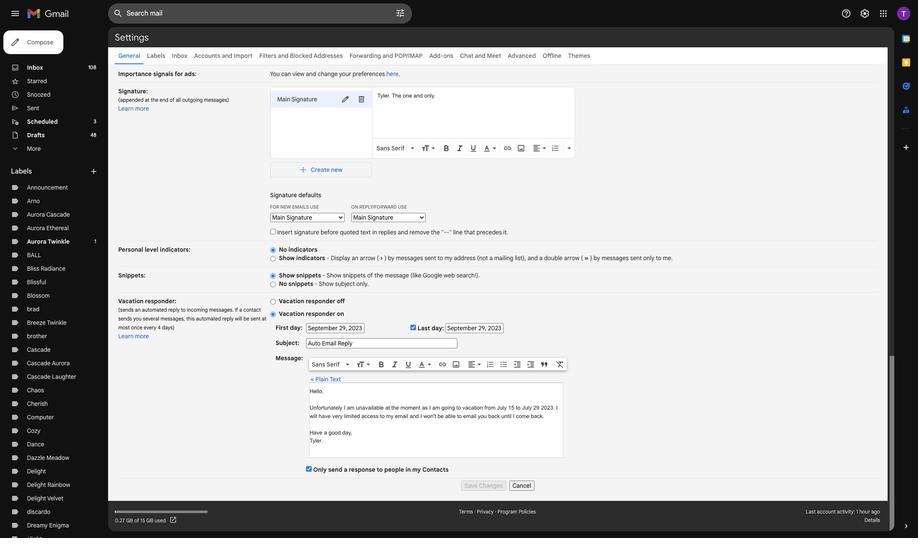 Task type: vqa. For each thing, say whether or not it's contained in the screenshot.
Glad
no



Task type: describe. For each thing, give the bounding box(es) containing it.
First day: text field
[[306, 323, 365, 333]]

Vacation responder text field
[[310, 387, 563, 453]]

responder for off
[[306, 297, 336, 305]]

3
[[94, 118, 96, 125]]

will inside 'unfortunately i am unavailable at the moment as i am going to vacation from july 15 to july 29 2023. i will have very limited access to my email and i won't be able to email you back until i come back.'
[[310, 413, 317, 419]]

ball
[[27, 251, 41, 259]]

filters and blocked addresses link
[[259, 52, 343, 60]]

bold ‪(⌘b)‬ image
[[377, 360, 386, 369]]

2 email from the left
[[464, 413, 477, 419]]

i right 2023.
[[557, 405, 558, 411]]

more formatting options image
[[565, 144, 574, 152]]

quote ‪(⌘⇧9)‬ image
[[541, 360, 549, 369]]

discardo link
[[27, 508, 50, 516]]

for
[[270, 204, 279, 210]]

snoozed link
[[27, 91, 51, 98]]

no for no snippets - show subject only.
[[279, 280, 287, 288]]

vacation responder on
[[279, 310, 344, 318]]

Only send a response to people in my Contacts checkbox
[[306, 466, 312, 472]]

2 ( from the left
[[581, 254, 583, 262]]

1 horizontal spatial sent
[[425, 254, 436, 262]]

hour
[[860, 509, 871, 515]]

Vacation responder on radio
[[270, 311, 276, 318]]

0 vertical spatial signature
[[292, 95, 317, 103]]

quoted
[[340, 229, 359, 236]]

drafts link
[[27, 131, 45, 139]]

numbered list ‪(⌘⇧7)‬ image
[[551, 144, 560, 152]]

create new
[[311, 166, 343, 174]]

brad link
[[27, 305, 39, 313]]

1 horizontal spatial automated
[[196, 316, 221, 322]]

the inside 'unfortunately i am unavailable at the moment as i am going to vacation from july 15 to july 29 2023. i will have very limited access to my email and i won't be able to email you back until i come back.'
[[392, 405, 399, 411]]

here
[[387, 70, 399, 78]]

breeze twinkle
[[27, 319, 67, 327]]

here link
[[387, 70, 399, 78]]

2 horizontal spatial sent
[[631, 254, 642, 262]]

1 gb from the left
[[126, 517, 133, 524]]

more
[[27, 145, 41, 153]]

cancel
[[513, 482, 531, 490]]

of for end
[[170, 97, 175, 103]]

incoming
[[187, 307, 208, 313]]

emails
[[292, 204, 309, 210]]

(appended
[[118, 97, 144, 103]]

breeze
[[27, 319, 46, 327]]

unfortunately
[[310, 405, 342, 411]]

message
[[385, 272, 409, 279]]

aurora ethereal link
[[27, 224, 69, 232]]

i right until
[[513, 413, 515, 419]]

1 ( from the left
[[377, 254, 379, 262]]

insert
[[277, 229, 293, 236]]

to right able
[[457, 413, 462, 419]]

1 horizontal spatial my
[[413, 466, 421, 474]]

vacation for vacation responder: (sends an automated reply to incoming messages. if a contact sends you several messages, this automated reply will be sent at most once every 4 days) learn more
[[118, 297, 144, 305]]

remove
[[410, 229, 430, 236]]

activity:
[[838, 509, 855, 515]]

if
[[235, 307, 238, 313]]

to right access
[[380, 413, 385, 419]]

to left 'people'
[[377, 466, 383, 474]]

personal level indicators:
[[118, 246, 191, 254]]

addresses
[[314, 52, 343, 60]]

insert image image for numbered list ‪(⌘⇧7)‬ image
[[452, 360, 461, 369]]

address
[[454, 254, 476, 262]]

messages,
[[161, 316, 185, 322]]

2 messages from the left
[[602, 254, 629, 262]]

- for display an arrow (
[[327, 254, 330, 262]]

bliss
[[27, 265, 39, 273]]

at inside signature: (appended at the end of all outgoing messages) learn more
[[145, 97, 149, 103]]

No indicators radio
[[270, 247, 276, 253]]

vacation for vacation responder on
[[279, 310, 304, 318]]

1 use from the left
[[310, 204, 319, 210]]

1 horizontal spatial reply
[[222, 316, 234, 322]]

sent inside vacation responder: (sends an automated reply to incoming messages. if a contact sends you several messages, this automated reply will be sent at most once every 4 days) learn more
[[251, 316, 261, 322]]

import
[[234, 52, 253, 60]]

inbox inside labels navigation
[[27, 64, 43, 71]]

vacation for vacation responder off
[[279, 297, 304, 305]]

1 horizontal spatial an
[[352, 254, 359, 262]]

learn more link for (appended
[[118, 105, 149, 112]]

add-ons
[[430, 52, 454, 60]]

sans serif option for "formatting options" toolbar to the bottom
[[310, 360, 344, 369]]

show right show snippets radio
[[279, 272, 295, 279]]

vacation
[[463, 405, 483, 411]]

accounts and import link
[[194, 52, 253, 60]]

offline
[[543, 52, 562, 60]]

0 horizontal spatial inbox link
[[27, 64, 43, 71]]

you
[[270, 70, 280, 78]]

48
[[91, 132, 96, 138]]

delight velvet
[[27, 495, 63, 502]]

a left double
[[540, 254, 543, 262]]

contact
[[244, 307, 261, 313]]

signals
[[153, 70, 173, 78]]

used
[[155, 517, 166, 524]]

responder for on
[[306, 310, 336, 318]]

0 vertical spatial my
[[445, 254, 453, 262]]

first day:
[[276, 324, 303, 332]]

bulleted list ‪(⌘⇧8)‬ image
[[500, 360, 508, 369]]

0 vertical spatial inbox link
[[172, 52, 187, 60]]

follow link to manage storage image
[[169, 516, 178, 525]]

cascade laughter link
[[27, 373, 76, 381]]

cascade for cascade aurora
[[27, 360, 51, 367]]

1 messages from the left
[[396, 254, 423, 262]]

support image
[[842, 8, 852, 19]]

Vacation responder off radio
[[270, 299, 276, 305]]

cascade laughter
[[27, 373, 76, 381]]

save changes button
[[462, 481, 506, 491]]

line
[[454, 229, 463, 236]]

velvet
[[47, 495, 63, 502]]

1 vertical spatial formatting options toolbar
[[309, 358, 567, 370]]

Show indicators radio
[[270, 256, 276, 262]]

my inside 'unfortunately i am unavailable at the moment as i am going to vacation from july 15 to july 29 2023. i will have very limited access to my email and i won't be able to email you back until i come back.'
[[386, 413, 394, 419]]

a right send
[[344, 466, 348, 474]]

aurora twinkle
[[27, 238, 70, 245]]

i left won't
[[421, 413, 422, 419]]

1 arrow from the left
[[360, 254, 376, 262]]

be inside vacation responder: (sends an automated reply to incoming messages. if a contact sends you several messages, this automated reply will be sent at most once every 4 days) learn more
[[244, 316, 250, 322]]

for new emails use
[[270, 204, 319, 210]]

preferences
[[353, 70, 385, 78]]

program
[[498, 509, 518, 515]]

learn inside signature: (appended at the end of all outgoing messages) learn more
[[118, 105, 134, 112]]

aurora cascade link
[[27, 211, 70, 218]]

ethereal
[[46, 224, 69, 232]]

mailing
[[495, 254, 514, 262]]

and inside 'unfortunately i am unavailable at the moment as i am going to vacation from july 15 to july 29 2023. i will have very limited access to my email and i won't be able to email you back until i come back.'
[[410, 413, 419, 419]]

15 inside 'unfortunately i am unavailable at the moment as i am going to vacation from july 15 to july 29 2023. i will have very limited access to my email and i won't be able to email you back until i come back.'
[[509, 405, 515, 411]]

to up google on the left bottom
[[438, 254, 443, 262]]

unavailable
[[356, 405, 384, 411]]

delight for delight link
[[27, 468, 46, 475]]

sans for "sans serif" option corresponding to topmost "formatting options" toolbar
[[377, 144, 390, 152]]

twinkle for aurora twinkle
[[48, 238, 70, 245]]

show right show indicators radio
[[279, 254, 295, 262]]

labels for the labels link
[[147, 52, 165, 60]]

announcement link
[[27, 184, 68, 191]]

a inside vacation responder: (sends an automated reply to incoming messages. if a contact sends you several messages, this automated reply will be sent at most once every 4 days) learn more
[[239, 307, 242, 313]]

computer link
[[27, 414, 54, 421]]

and left import
[[222, 52, 233, 60]]

labels for labels heading
[[11, 167, 32, 176]]

learn inside vacation responder: (sends an automated reply to incoming messages. if a contact sends you several messages, this automated reply will be sent at most once every 4 days) learn more
[[118, 333, 134, 340]]

cascade for cascade link
[[27, 346, 51, 354]]

1 vertical spatial signature
[[270, 191, 297, 199]]

will inside vacation responder: (sends an automated reply to incoming messages. if a contact sends you several messages, this automated reply will be sent at most once every 4 days) learn more
[[235, 316, 242, 322]]

delight rainbow
[[27, 481, 70, 489]]

message:
[[276, 355, 303, 362]]

accounts and import
[[194, 52, 253, 60]]

at inside vacation responder: (sends an automated reply to incoming messages. if a contact sends you several messages, this automated reply will be sent at most once every 4 days) learn more
[[262, 316, 267, 322]]

to inside vacation responder: (sends an automated reply to incoming messages. if a contact sends you several messages, this automated reply will be sent at most once every 4 days) learn more
[[181, 307, 186, 313]]

2 july from the left
[[522, 405, 532, 411]]

advanced search options image
[[392, 5, 409, 22]]

Search mail text field
[[127, 9, 372, 18]]

main menu image
[[10, 8, 20, 19]]

settings image
[[860, 8, 870, 19]]

aurora up laughter
[[52, 360, 70, 367]]

last for last account activity: 1 hour ago details
[[806, 509, 816, 515]]

accounts
[[194, 52, 220, 60]]

learn more link for responder:
[[118, 333, 149, 340]]

1 inside last account activity: 1 hour ago details
[[857, 509, 859, 515]]

show left subject
[[319, 280, 334, 288]]

add-ons link
[[430, 52, 454, 60]]

delight for delight velvet
[[27, 495, 46, 502]]

aurora for aurora ethereal
[[27, 224, 45, 232]]

terms
[[459, 509, 473, 515]]

dazzle meadow
[[27, 454, 69, 462]]

and right list),
[[528, 254, 538, 262]]

0 vertical spatial formatting options toolbar
[[374, 144, 574, 153]]

cherish
[[27, 400, 48, 408]]

twinkle for breeze twinkle
[[47, 319, 67, 327]]

dance
[[27, 441, 44, 448]]

snoozed
[[27, 91, 51, 98]]

"-
[[442, 229, 447, 236]]

2 arrow from the left
[[564, 254, 580, 262]]

and right view
[[306, 70, 316, 78]]

an inside vacation responder: (sends an automated reply to incoming messages. if a contact sends you several messages, this automated reply will be sent at most once every 4 days) learn more
[[135, 307, 141, 313]]

the down ›
[[375, 272, 384, 279]]

back
[[489, 413, 500, 419]]

on
[[337, 310, 344, 318]]

and right 'chat'
[[475, 52, 486, 60]]

you inside 'unfortunately i am unavailable at the moment as i am going to vacation from july 15 to july 29 2023. i will have very limited access to my email and i won't be able to email you back until i come back.'
[[478, 413, 487, 419]]

most
[[118, 325, 130, 331]]

forwarding and pop/imap link
[[350, 52, 423, 60]]

2 by from the left
[[594, 254, 600, 262]]

sans serif option for topmost "formatting options" toolbar
[[375, 144, 409, 152]]

and inside signature text box
[[414, 93, 423, 99]]

reply/forward
[[360, 204, 397, 210]]

vacation responder: (sends an automated reply to incoming messages. if a contact sends you several messages, this automated reply will be sent at most once every 4 days) learn more
[[118, 297, 267, 340]]

Subject text field
[[306, 338, 458, 349]]

at inside 'unfortunately i am unavailable at the moment as i am going to vacation from july 15 to july 29 2023. i will have very limited access to my email and i won't be able to email you back until i come back.'
[[386, 405, 390, 411]]

dreamy
[[27, 522, 48, 529]]

chaos link
[[27, 387, 44, 394]]

snippets up subject
[[343, 272, 366, 279]]

before
[[321, 229, 338, 236]]

serif for topmost "formatting options" toolbar
[[392, 144, 405, 152]]

2 gb from the left
[[146, 517, 153, 524]]

indicators for no
[[289, 246, 318, 254]]

themes
[[568, 52, 591, 60]]

radiance
[[41, 265, 66, 273]]

show snippets - show snippets of the message (like google web search!).
[[279, 272, 480, 279]]

a right the (not
[[490, 254, 493, 262]]

computer
[[27, 414, 54, 421]]

Last day: text field
[[446, 323, 504, 333]]

0 horizontal spatial of
[[134, 517, 139, 524]]

- for show subject only.
[[315, 280, 318, 288]]

tyler. the one and only.
[[378, 93, 436, 99]]

and right replies
[[398, 229, 408, 236]]

show up no snippets - show subject only.
[[327, 272, 342, 279]]

it.
[[504, 229, 509, 236]]



Task type: locate. For each thing, give the bounding box(es) containing it.
insert image image
[[517, 144, 525, 152], [452, 360, 461, 369]]

i right as
[[429, 405, 431, 411]]

footer
[[108, 508, 888, 525]]

.
[[399, 70, 400, 78]]

2 horizontal spatial my
[[445, 254, 453, 262]]

a inside have a good day, tyler.
[[324, 430, 327, 436]]

link ‪(⌘k)‬ image
[[503, 144, 512, 152], [439, 360, 447, 369]]

link ‪(⌘k)‬ image for insert image for numbered list ‪(⌘⇧7)‬ icon
[[503, 144, 512, 152]]

cascade up ethereal
[[46, 211, 70, 218]]

1 horizontal spatial labels
[[147, 52, 165, 60]]

underline ‪(⌘u)‬ image for bold ‪(⌘b)‬ image
[[404, 361, 413, 369]]

importance
[[118, 70, 152, 78]]

« plain text
[[311, 376, 341, 383]]

july
[[497, 405, 507, 411], [522, 405, 532, 411]]

until
[[502, 413, 512, 419]]

0 horizontal spatial tyler.
[[310, 438, 323, 444]]

no for no indicators
[[279, 246, 287, 254]]

0 vertical spatial you
[[133, 316, 142, 322]]

0 vertical spatial responder
[[306, 297, 336, 305]]

1 by from the left
[[388, 254, 395, 262]]

1 horizontal spatial 1
[[857, 509, 859, 515]]

and up here link
[[383, 52, 393, 60]]

1 vertical spatial sans serif
[[312, 361, 340, 368]]

signature up new
[[270, 191, 297, 199]]

-
[[447, 229, 450, 236], [327, 254, 330, 262], [323, 272, 325, 279], [315, 280, 318, 288]]

inbox link up starred
[[27, 64, 43, 71]]

)
[[385, 254, 387, 262], [590, 254, 592, 262]]

signature defaults
[[270, 191, 322, 199]]

navigation containing save changes
[[118, 479, 878, 491]]

at right unavailable
[[386, 405, 390, 411]]

more inside signature: (appended at the end of all outgoing messages) learn more
[[135, 105, 149, 112]]

0 vertical spatial be
[[244, 316, 250, 322]]

you up once
[[133, 316, 142, 322]]

filters
[[259, 52, 277, 60]]

will left have
[[310, 413, 317, 419]]

unfortunately i am unavailable at the moment as i am going to vacation from july 15 to july 29 2023. i will have very limited access to my email and i won't be able to email you back until i come back.
[[310, 405, 558, 419]]

the left moment
[[392, 405, 399, 411]]

1 responder from the top
[[306, 297, 336, 305]]

you down from on the bottom right of the page
[[478, 413, 487, 419]]

1 · from the left
[[475, 509, 476, 515]]

i up limited
[[344, 405, 346, 411]]

subject:
[[276, 339, 299, 347]]

2 learn more link from the top
[[118, 333, 149, 340]]

0 horizontal spatial italic ‪(⌘i)‬ image
[[391, 360, 399, 369]]

1 horizontal spatial of
[[170, 97, 175, 103]]

snippets
[[296, 272, 321, 279], [343, 272, 366, 279], [289, 280, 313, 288]]

one
[[403, 93, 412, 99]]

responder
[[306, 297, 336, 305], [306, 310, 336, 318]]

contacts
[[423, 466, 449, 474]]

0 vertical spatial sans
[[377, 144, 390, 152]]

no right the no indicators option
[[279, 246, 287, 254]]

2 vertical spatial at
[[386, 405, 390, 411]]

arno link
[[27, 197, 40, 205]]

day: for last day:
[[432, 325, 444, 332]]

2 responder from the top
[[306, 310, 336, 318]]

0 vertical spatial twinkle
[[48, 238, 70, 245]]

on reply/forward use
[[351, 204, 407, 210]]

indicators for show
[[296, 254, 325, 262]]

1 vertical spatial learn
[[118, 333, 134, 340]]

insert image image for numbered list ‪(⌘⇧7)‬ icon
[[517, 144, 525, 152]]

an
[[352, 254, 359, 262], [135, 307, 141, 313]]

· right the terms link
[[475, 509, 476, 515]]

1 horizontal spatial am
[[433, 405, 440, 411]]

1 horizontal spatial tyler.
[[378, 93, 391, 99]]

program policies link
[[498, 509, 536, 515]]

messages
[[396, 254, 423, 262], [602, 254, 629, 262]]

0 horizontal spatial in
[[373, 229, 377, 236]]

and right one
[[414, 93, 423, 99]]

2023.
[[541, 405, 555, 411]]

tab list
[[895, 27, 919, 508]]

Last day: checkbox
[[411, 325, 416, 330]]

- for show snippets of the message (like google web search!).
[[323, 272, 325, 279]]

at
[[145, 97, 149, 103], [262, 316, 267, 322], [386, 405, 390, 411]]

0 horizontal spatial my
[[386, 413, 394, 419]]

cascade aurora
[[27, 360, 70, 367]]

1 am from the left
[[347, 405, 355, 411]]

responder down vacation responder off
[[306, 310, 336, 318]]

1 vertical spatial will
[[310, 413, 317, 419]]

list),
[[515, 254, 526, 262]]

- left line
[[447, 229, 450, 236]]

search mail image
[[111, 6, 126, 21]]

end
[[160, 97, 168, 103]]

inbox up starred
[[27, 64, 43, 71]]

scheduled
[[27, 118, 58, 125]]

1 vertical spatial inbox link
[[27, 64, 43, 71]]

learn more link down (appended
[[118, 105, 149, 112]]

details link
[[865, 517, 881, 524]]

2 more from the top
[[135, 333, 149, 340]]

1 vertical spatial insert image image
[[452, 360, 461, 369]]

1 vertical spatial sans serif option
[[310, 360, 344, 369]]

labels navigation
[[0, 27, 108, 538]]

1 horizontal spatial )
[[590, 254, 592, 262]]

inbox up for
[[172, 52, 187, 60]]

0 horizontal spatial last
[[418, 325, 430, 332]]

back.
[[531, 413, 544, 419]]

of
[[170, 97, 175, 103], [368, 272, 373, 279], [134, 517, 139, 524]]

at left vacation responder on 'radio'
[[262, 316, 267, 322]]

reply up messages,
[[168, 307, 180, 313]]

0 vertical spatial sans serif option
[[375, 144, 409, 152]]

0 vertical spatial tyler.
[[378, 93, 391, 99]]

automated down incoming
[[196, 316, 221, 322]]

1 learn more link from the top
[[118, 105, 149, 112]]

1 vertical spatial learn more link
[[118, 333, 149, 340]]

blocked
[[290, 52, 313, 60]]

1 horizontal spatial inbox
[[172, 52, 187, 60]]

ons
[[444, 52, 454, 60]]

- up no snippets - show subject only.
[[323, 272, 325, 279]]

signature:
[[118, 87, 148, 95]]

navigation
[[118, 479, 878, 491]]

brother
[[27, 333, 47, 340]]

indent less ‪(⌘[)‬ image
[[513, 360, 522, 369]]

display
[[331, 254, 350, 262]]

1 horizontal spatial italic ‪(⌘i)‬ image
[[456, 144, 464, 152]]

0 horizontal spatial sans
[[312, 361, 325, 368]]

tyler. inside signature text box
[[378, 93, 391, 99]]

0 horizontal spatial at
[[145, 97, 149, 103]]

responder up vacation responder on in the left of the page
[[306, 297, 336, 305]]

indicators
[[289, 246, 318, 254], [296, 254, 325, 262]]

formatting options toolbar down signature text box
[[374, 144, 574, 153]]

1 vertical spatial no
[[279, 280, 287, 288]]

2 ) from the left
[[590, 254, 592, 262]]

0 horizontal spatial email
[[395, 413, 408, 419]]

0 horizontal spatial only.
[[357, 280, 369, 288]]

only send a response to people in my contacts
[[313, 466, 449, 474]]

new
[[331, 166, 343, 174]]

the inside signature: (appended at the end of all outgoing messages) learn more
[[151, 97, 158, 103]]

1 horizontal spatial gb
[[146, 517, 153, 524]]

0 horizontal spatial use
[[310, 204, 319, 210]]

sends
[[118, 316, 132, 322]]

of inside signature: (appended at the end of all outgoing messages) learn more
[[170, 97, 175, 103]]

more button
[[0, 142, 101, 155]]

italic ‪(⌘i)‬ image
[[456, 144, 464, 152], [391, 360, 399, 369]]

29
[[534, 405, 540, 411]]

2 no from the top
[[279, 280, 287, 288]]

last for last day:
[[418, 325, 430, 332]]

italic ‪(⌘i)‬ image right bold ‪(⌘b)‬ icon
[[456, 144, 464, 152]]

Signature text field
[[378, 92, 571, 134]]

1 horizontal spatial at
[[262, 316, 267, 322]]

3 delight from the top
[[27, 495, 46, 502]]

more down (appended
[[135, 105, 149, 112]]

Show snippets radio
[[270, 273, 276, 279]]

1 vertical spatial you
[[478, 413, 487, 419]]

my left contacts
[[413, 466, 421, 474]]

responder:
[[145, 297, 176, 305]]

labels
[[147, 52, 165, 60], [11, 167, 32, 176]]

0 horizontal spatial by
[[388, 254, 395, 262]]

1 email from the left
[[395, 413, 408, 419]]

ads:
[[185, 70, 197, 78]]

1 vertical spatial inbox
[[27, 64, 43, 71]]

0 horizontal spatial arrow
[[360, 254, 376, 262]]

1 horizontal spatial messages
[[602, 254, 629, 262]]

general link
[[118, 52, 140, 60]]

sans for "sans serif" option for "formatting options" toolbar to the bottom
[[312, 361, 325, 368]]

twinkle right the 'breeze'
[[47, 319, 67, 327]]

insert signature before quoted text in replies and remove the "--" line that precedes it.
[[276, 229, 509, 236]]

signature right "main"
[[292, 95, 317, 103]]

a left good
[[324, 430, 327, 436]]

link ‪(⌘k)‬ image for numbered list ‪(⌘⇧7)‬ image's insert image
[[439, 360, 447, 369]]

snippets for show subject only.
[[289, 280, 313, 288]]

0 vertical spatial underline ‪(⌘u)‬ image
[[469, 144, 478, 153]]

more down once
[[135, 333, 149, 340]]

only. inside signature text box
[[425, 93, 436, 99]]

privacy link
[[477, 509, 494, 515]]

in right 'people'
[[406, 466, 411, 474]]

last left account at the right of the page
[[806, 509, 816, 515]]

1
[[94, 238, 96, 245], [857, 509, 859, 515]]

0 horizontal spatial be
[[244, 316, 250, 322]]

sent down contact
[[251, 316, 261, 322]]

1 more from the top
[[135, 105, 149, 112]]

cozy link
[[27, 427, 40, 435]]

delight velvet link
[[27, 495, 63, 502]]

indicators down 'no indicators'
[[296, 254, 325, 262]]

- up vacation responder off
[[315, 280, 318, 288]]

have a good day, tyler.
[[310, 430, 352, 444]]

2 vertical spatial of
[[134, 517, 139, 524]]

response
[[349, 466, 376, 474]]

0 vertical spatial serif
[[392, 144, 405, 152]]

2 am from the left
[[433, 405, 440, 411]]

aurora down arno link
[[27, 211, 45, 218]]

be inside 'unfortunately i am unavailable at the moment as i am going to vacation from july 15 to july 29 2023. i will have very limited access to my email and i won't be able to email you back until i come back.'
[[438, 413, 444, 419]]

messages up "(like"
[[396, 254, 423, 262]]

insert image image left numbered list ‪(⌘⇧7)‬ image
[[452, 360, 461, 369]]

advanced
[[508, 52, 536, 60]]

bold ‪(⌘b)‬ image
[[442, 144, 451, 152]]

0 vertical spatial will
[[235, 316, 242, 322]]

1 vertical spatial more
[[135, 333, 149, 340]]

1 vertical spatial of
[[368, 272, 373, 279]]

1 vertical spatial only.
[[357, 280, 369, 288]]

more inside vacation responder: (sends an automated reply to incoming messages. if a contact sends you several messages, this automated reply will be sent at most once every 4 days) learn more
[[135, 333, 149, 340]]

aurora
[[27, 211, 45, 218], [27, 224, 45, 232], [27, 238, 46, 245], [52, 360, 70, 367]]

day,
[[342, 430, 352, 436]]

formatting options toolbar down last day:
[[309, 358, 567, 370]]

blissful link
[[27, 278, 46, 286]]

off
[[337, 297, 345, 305]]

- left "display"
[[327, 254, 330, 262]]

last inside last account activity: 1 hour ago details
[[806, 509, 816, 515]]

0 vertical spatial automated
[[142, 307, 167, 313]]

day: right first
[[290, 324, 303, 332]]

to right the going at the bottom left of page
[[457, 405, 461, 411]]

dreamy enigma
[[27, 522, 69, 529]]

1 horizontal spatial inbox link
[[172, 52, 187, 60]]

None checkbox
[[270, 229, 276, 235]]

will down if on the left bottom
[[235, 316, 242, 322]]

0 vertical spatial 15
[[509, 405, 515, 411]]

of right 0.27
[[134, 517, 139, 524]]

my right access
[[386, 413, 394, 419]]

1 horizontal spatial be
[[438, 413, 444, 419]]

labels up importance signals for ads:
[[147, 52, 165, 60]]

0 horizontal spatial serif
[[327, 361, 340, 368]]

no right no snippets option
[[279, 280, 287, 288]]

to up come
[[516, 405, 521, 411]]

1 horizontal spatial sans serif
[[377, 144, 405, 152]]

0 vertical spatial learn
[[118, 105, 134, 112]]

labels heading
[[11, 167, 90, 176]]

sans serif
[[377, 144, 405, 152], [312, 361, 340, 368]]

use down defaults
[[310, 204, 319, 210]]

italic ‪(⌘i)‬ image for bold ‪(⌘b)‬ image underline ‪(⌘u)‬ icon
[[391, 360, 399, 369]]

1 july from the left
[[497, 405, 507, 411]]

i
[[344, 405, 346, 411], [429, 405, 431, 411], [557, 405, 558, 411], [421, 413, 422, 419], [513, 413, 515, 419]]

0 vertical spatial no
[[279, 246, 287, 254]]

1 vertical spatial italic ‪(⌘i)‬ image
[[391, 360, 399, 369]]

0 horizontal spatial sans serif option
[[310, 360, 344, 369]]

by right »
[[594, 254, 600, 262]]

1 inside labels navigation
[[94, 238, 96, 245]]

0 horizontal spatial gb
[[126, 517, 133, 524]]

last right "last day:" checkbox
[[418, 325, 430, 332]]

messages.
[[209, 307, 234, 313]]

changes
[[479, 482, 503, 490]]

2 horizontal spatial at
[[386, 405, 390, 411]]

starred link
[[27, 77, 47, 85]]

0 vertical spatial learn more link
[[118, 105, 149, 112]]

snippets for show snippets of the message (like google web search!).
[[296, 272, 321, 279]]

footer containing terms
[[108, 508, 888, 525]]

indent more ‪(⌘])‬ image
[[527, 360, 535, 369]]

1 vertical spatial last
[[806, 509, 816, 515]]

remove formatting ‪(⌘\)‬ image
[[556, 360, 565, 369]]

insert image image left numbered list ‪(⌘⇧7)‬ icon
[[517, 144, 525, 152]]

0 horizontal spatial an
[[135, 307, 141, 313]]

an right "display"
[[352, 254, 359, 262]]

15
[[509, 405, 515, 411], [140, 517, 145, 524]]

only. right one
[[425, 93, 436, 99]]

0 vertical spatial inbox
[[172, 52, 187, 60]]

sans serif option
[[375, 144, 409, 152], [310, 360, 344, 369]]

gb right 0.27
[[126, 517, 133, 524]]

2 · from the left
[[495, 509, 497, 515]]

1 vertical spatial 1
[[857, 509, 859, 515]]

aurora for aurora cascade
[[27, 211, 45, 218]]

0 horizontal spatial reply
[[168, 307, 180, 313]]

cascade down brother link
[[27, 346, 51, 354]]

tyler. inside have a good day, tyler.
[[310, 438, 323, 444]]

sans serif for bold ‪(⌘b)‬ icon
[[377, 144, 405, 152]]

0 vertical spatial indicators
[[289, 246, 318, 254]]

chat
[[460, 52, 474, 60]]

gmail image
[[27, 5, 73, 22]]

1 vertical spatial responder
[[306, 310, 336, 318]]

indicators down signature
[[289, 246, 318, 254]]

0 vertical spatial more
[[135, 105, 149, 112]]

1 ) from the left
[[385, 254, 387, 262]]

1 vertical spatial tyler.
[[310, 438, 323, 444]]

discardo
[[27, 508, 50, 516]]

2 use from the left
[[398, 204, 407, 210]]

search!).
[[457, 272, 480, 279]]

vacation
[[118, 297, 144, 305], [279, 297, 304, 305], [279, 310, 304, 318]]

drafts
[[27, 131, 45, 139]]

underline ‪(⌘u)‬ image right bold ‪(⌘b)‬ icon
[[469, 144, 478, 153]]

aurora up aurora twinkle on the left of the page
[[27, 224, 45, 232]]

an right (sends
[[135, 307, 141, 313]]

sent left only
[[631, 254, 642, 262]]

vacation up first day:
[[279, 310, 304, 318]]

1 vertical spatial serif
[[327, 361, 340, 368]]

of for snippets
[[368, 272, 373, 279]]

1 horizontal spatial link ‪(⌘k)‬ image
[[503, 144, 512, 152]]

numbered list ‪(⌘⇧7)‬ image
[[486, 360, 495, 369]]

day: right "last day:" checkbox
[[432, 325, 444, 332]]

1 horizontal spatial insert image image
[[517, 144, 525, 152]]

terms · privacy · program policies
[[459, 509, 536, 515]]

0 horizontal spatial am
[[347, 405, 355, 411]]

serif for "formatting options" toolbar to the bottom
[[327, 361, 340, 368]]

delight for delight rainbow
[[27, 481, 46, 489]]

15 inside footer
[[140, 517, 145, 524]]

0 horizontal spatial sans serif
[[312, 361, 340, 368]]

learn down most
[[118, 333, 134, 340]]

0 vertical spatial of
[[170, 97, 175, 103]]

15 left 'used'
[[140, 517, 145, 524]]

0 vertical spatial an
[[352, 254, 359, 262]]

1 vertical spatial sans
[[312, 361, 325, 368]]

reply down messages.
[[222, 316, 234, 322]]

1 horizontal spatial will
[[310, 413, 317, 419]]

be down contact
[[244, 316, 250, 322]]

and down moment
[[410, 413, 419, 419]]

and right filters
[[278, 52, 289, 60]]

1 vertical spatial reply
[[222, 316, 234, 322]]

1 vertical spatial an
[[135, 307, 141, 313]]

dreamy enigma link
[[27, 522, 69, 529]]

sent link
[[27, 104, 39, 112]]

2 learn from the top
[[118, 333, 134, 340]]

1 horizontal spatial day:
[[432, 325, 444, 332]]

None search field
[[108, 3, 412, 24]]

be left able
[[438, 413, 444, 419]]

1 no from the top
[[279, 246, 287, 254]]

1 learn from the top
[[118, 105, 134, 112]]

0 horizontal spatial 15
[[140, 517, 145, 524]]

day: for first day:
[[290, 324, 303, 332]]

vacation inside vacation responder: (sends an automated reply to incoming messages. if a contact sends you several messages, this automated reply will be sent at most once every 4 days) learn more
[[118, 297, 144, 305]]

july up come
[[522, 405, 532, 411]]

0 vertical spatial in
[[373, 229, 377, 236]]

in right text
[[373, 229, 377, 236]]

1 horizontal spatial sans
[[377, 144, 390, 152]]

to left me. on the top of the page
[[656, 254, 662, 262]]

cascade up chaos link
[[27, 373, 51, 381]]

the left "-
[[431, 229, 440, 236]]

0 horizontal spatial messages
[[396, 254, 423, 262]]

·
[[475, 509, 476, 515], [495, 509, 497, 515]]

themes link
[[568, 52, 591, 60]]

policies
[[519, 509, 536, 515]]

precedes
[[477, 229, 502, 236]]

arrow
[[360, 254, 376, 262], [564, 254, 580, 262]]

only. right subject
[[357, 280, 369, 288]]

tyler. left the "the"
[[378, 93, 391, 99]]

several
[[143, 316, 159, 322]]

gb left 'used'
[[146, 517, 153, 524]]

you inside vacation responder: (sends an automated reply to incoming messages. if a contact sends you several messages, this automated reply will be sent at most once every 4 days) learn more
[[133, 316, 142, 322]]

0 horizontal spatial july
[[497, 405, 507, 411]]

learn down (appended
[[118, 105, 134, 112]]

cascade for cascade laughter
[[27, 373, 51, 381]]

italic ‪(⌘i)‬ image for bold ‪(⌘b)‬ icon underline ‪(⌘u)‬ icon
[[456, 144, 464, 152]]

general
[[118, 52, 140, 60]]

labels inside navigation
[[11, 167, 32, 176]]

1 horizontal spatial by
[[594, 254, 600, 262]]

1 delight from the top
[[27, 468, 46, 475]]

starred
[[27, 77, 47, 85]]

cascade down cascade link
[[27, 360, 51, 367]]

No snippets radio
[[270, 281, 276, 288]]

formatting options toolbar
[[374, 144, 574, 153], [309, 358, 567, 370]]

0 vertical spatial link ‪(⌘k)‬ image
[[503, 144, 512, 152]]

0 horizontal spatial sent
[[251, 316, 261, 322]]

day:
[[290, 324, 303, 332], [432, 325, 444, 332]]

to up messages,
[[181, 307, 186, 313]]

underline ‪(⌘u)‬ image for bold ‪(⌘b)‬ icon
[[469, 144, 478, 153]]

1 horizontal spatial in
[[406, 466, 411, 474]]

aurora for aurora twinkle
[[27, 238, 46, 245]]

italic ‪(⌘i)‬ image right bold ‪(⌘b)‬ image
[[391, 360, 399, 369]]

underline ‪(⌘u)‬ image
[[469, 144, 478, 153], [404, 361, 413, 369]]

1 horizontal spatial email
[[464, 413, 477, 419]]

text
[[361, 229, 371, 236]]

1 horizontal spatial ·
[[495, 509, 497, 515]]

twinkle down ethereal
[[48, 238, 70, 245]]

show indicators - display an arrow ( › ) by messages sent to my address (not a mailing list), and a double arrow ( » ) by messages sent only to me.
[[279, 254, 673, 262]]

sans serif for bold ‪(⌘b)‬ image
[[312, 361, 340, 368]]

won't
[[424, 413, 436, 419]]

2 delight from the top
[[27, 481, 46, 489]]



